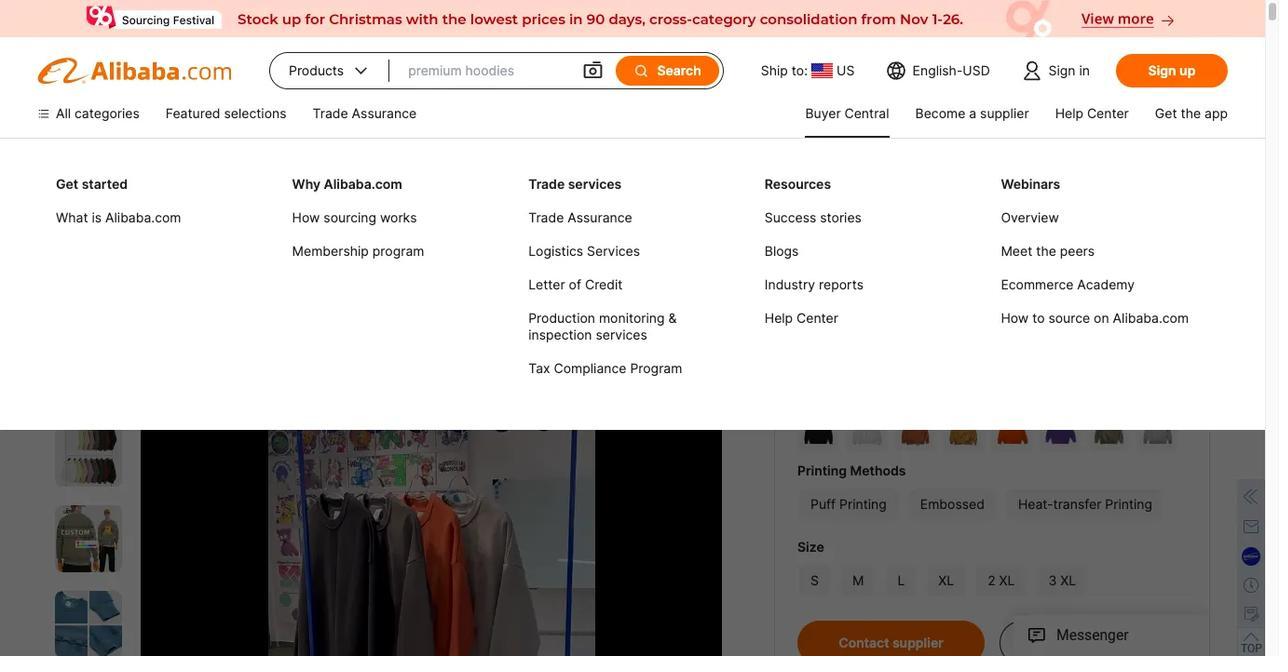 Task type: vqa. For each thing, say whether or not it's contained in the screenshot.
the Still
no



Task type: locate. For each thing, give the bounding box(es) containing it.
1 vertical spatial get
[[56, 176, 78, 192]]

how to source on alibaba.com link
[[1001, 310, 1189, 326]]

sign in
[[1049, 62, 1090, 78]]

get down sign up
[[1155, 105, 1177, 121]]

heat-transfer printing
[[1018, 497, 1153, 513]]

english-usd
[[913, 62, 990, 78]]

assurance down 
[[352, 105, 417, 121]]

2 horizontal spatial supplier
[[980, 105, 1029, 121]]

0 vertical spatial how
[[292, 210, 320, 226]]

printing up puff
[[798, 463, 847, 479]]

1 vertical spatial the
[[1036, 243, 1057, 259]]

$10.79
[[1045, 200, 1107, 223]]

2 horizontal spatial alibaba.com
[[1113, 310, 1189, 326]]

of
[[569, 277, 582, 293]]

the left app
[[1181, 105, 1201, 121]]

1 horizontal spatial center
[[1087, 105, 1129, 121]]

$10.23
[[798, 260, 861, 282]]

heat-transfer printing link
[[1005, 487, 1166, 523]]

pullover
[[636, 188, 709, 211]]

services up trade assurance link
[[568, 176, 622, 192]]

quality
[[255, 188, 319, 211]]

help center down in
[[1055, 105, 1129, 121]]

trade assurance up logistics services link
[[529, 210, 633, 226]]

center down industry reports link
[[797, 310, 839, 326]]

alibaba.com up how sourcing works link
[[324, 176, 403, 192]]

1 horizontal spatial supplier
[[893, 636, 944, 651]]

0 horizontal spatial center
[[797, 310, 839, 326]]

supplier inside button
[[893, 636, 944, 651]]

0 horizontal spatial supplier
[[489, 285, 538, 301]]

500 $10.79
[[1045, 179, 1107, 223]]

logistics services
[[529, 243, 640, 259]]

services down monitoring
[[596, 327, 647, 343]]

s link
[[798, 564, 832, 599]]

2 sign from the left
[[1149, 62, 1177, 78]]

0 vertical spatial the
[[1181, 105, 1201, 121]]

1 vertical spatial help center
[[765, 310, 839, 326]]

chat
[[1064, 636, 1094, 651]]

0 horizontal spatial sign
[[1049, 62, 1076, 78]]

ship
[[761, 62, 788, 78]]

size
[[798, 540, 824, 555]]

supplier for contact supplier
[[893, 636, 944, 651]]

1 horizontal spatial help center
[[1055, 105, 1129, 121]]

supplier
[[980, 105, 1029, 121], [489, 285, 538, 301], [893, 636, 944, 651]]

xl inside the '3 xl' link
[[1061, 573, 1076, 589]]

what is alibaba.com link
[[56, 210, 181, 226]]

get up what
[[56, 176, 78, 192]]

ecommerce academy
[[1001, 277, 1135, 293]]

trade services
[[529, 176, 622, 192]]

$11.93
[[798, 200, 857, 223]]

supplier right a
[[980, 105, 1029, 121]]

assurance up services
[[568, 210, 633, 226]]

1 horizontal spatial help
[[1055, 105, 1084, 121]]

reports
[[819, 277, 864, 293]]

xl inside the 2 xl link
[[1000, 573, 1015, 589]]

how for how sourcing works
[[292, 210, 320, 226]]

1 sign from the left
[[1049, 62, 1076, 78]]

ecommerce academy link
[[1001, 277, 1135, 293]]

alibaba.com right the on at the top of the page
[[1113, 310, 1189, 326]]

trade assurance link
[[529, 210, 633, 226]]

2 vertical spatial trade
[[529, 210, 564, 226]]

1 horizontal spatial assurance
[[568, 210, 633, 226]]

membership program link
[[292, 243, 424, 259]]

2
[[988, 573, 996, 589]]

1 vertical spatial trade
[[529, 176, 565, 192]]

yrs
[[561, 285, 580, 301]]

contact
[[839, 636, 889, 651]]

ship to:
[[761, 62, 808, 78]]

2 vertical spatial supplier
[[893, 636, 944, 651]]

1 vertical spatial trade assurance
[[529, 210, 633, 226]]

1 horizontal spatial alibaba.com
[[324, 176, 403, 192]]

sign up
[[1149, 62, 1196, 78]]

production monitoring & inspection services link
[[529, 310, 677, 343]]

hoodie
[[165, 212, 229, 235]]

xl right 2
[[1000, 573, 1015, 589]]

0 vertical spatial help
[[1055, 105, 1084, 121]]

chat now button
[[1000, 622, 1187, 657]]

custom
[[133, 188, 204, 211]]

sign left in
[[1049, 62, 1076, 78]]

1 vertical spatial help
[[765, 310, 793, 326]]

-
[[818, 179, 824, 195]]

search
[[657, 62, 701, 78]]

help
[[1055, 105, 1084, 121], [765, 310, 793, 326]]

30
[[798, 179, 814, 195]]

embossed
[[921, 497, 985, 513]]

trade assurance
[[313, 105, 417, 121], [529, 210, 633, 226]]

1 vertical spatial alibaba.com
[[105, 210, 181, 226]]

supplier right the contact
[[893, 636, 944, 651]]

500
[[1045, 179, 1069, 195]]

become a supplier
[[916, 105, 1029, 121]]

0 vertical spatial get
[[1155, 105, 1177, 121]]

supplier left 4
[[489, 285, 538, 301]]

selections
[[224, 105, 287, 121]]

0 vertical spatial help center
[[1055, 105, 1129, 121]]

0 horizontal spatial xl
[[939, 573, 954, 589]]

membership
[[292, 243, 369, 259]]

works
[[380, 210, 417, 226]]

how to source on alibaba.com
[[1001, 310, 1189, 326]]

all
[[56, 105, 71, 121]]

get
[[1155, 105, 1177, 121], [56, 176, 78, 192]]

chat now
[[1064, 636, 1124, 651]]

embossed link
[[907, 487, 998, 523]]

1 vertical spatial center
[[797, 310, 839, 326]]

how left to
[[1001, 310, 1029, 326]]

1 vertical spatial how
[[1001, 310, 1029, 326]]

methods
[[850, 463, 906, 479]]

&
[[669, 310, 677, 326]]

how down "why"
[[292, 210, 320, 226]]

0 horizontal spatial trade assurance
[[313, 105, 417, 121]]

get started
[[56, 176, 128, 192]]

pieces
[[982, 179, 1022, 195]]

multispecialty supplier
[[400, 285, 538, 301]]

trade assurance down 
[[313, 105, 417, 121]]

products
[[289, 62, 344, 78]]

help down sign in
[[1055, 105, 1084, 121]]

cn
[[610, 285, 629, 301]]

assurance
[[352, 105, 417, 121], [568, 210, 633, 226]]

center down in
[[1087, 105, 1129, 121]]

0 horizontal spatial assurance
[[352, 105, 417, 121]]

2 vertical spatial alibaba.com
[[1113, 310, 1189, 326]]

0 horizontal spatial get
[[56, 176, 78, 192]]

categories
[[75, 105, 140, 121]]

trade down products 
[[313, 105, 348, 121]]

l link
[[885, 564, 918, 599]]

2 horizontal spatial xl
[[1061, 573, 1076, 589]]

services inside production monitoring & inspection services
[[596, 327, 647, 343]]

>= $10.23
[[798, 239, 861, 282]]

trade up logistics
[[529, 210, 564, 226]]

0 horizontal spatial how
[[292, 210, 320, 226]]

started
[[82, 176, 128, 192]]

company logo image
[[59, 281, 85, 307]]

xl right l
[[939, 573, 954, 589]]

2 xl link
[[975, 564, 1028, 599]]

letter of credit
[[529, 277, 623, 293]]

overview link
[[1001, 210, 1059, 226]]

help down industry
[[765, 310, 793, 326]]

how
[[292, 210, 320, 226], [1001, 310, 1029, 326]]

meet the peers
[[1001, 243, 1095, 259]]

1 horizontal spatial sign
[[1149, 62, 1177, 78]]

premium hoodies text field
[[408, 54, 563, 88]]

xl right 3
[[1061, 573, 1076, 589]]

xl for 2 xl
[[1000, 573, 1015, 589]]

1 xl from the left
[[939, 573, 954, 589]]

2 xl from the left
[[1000, 573, 1015, 589]]

1 horizontal spatial the
[[1181, 105, 1201, 121]]

program
[[373, 243, 424, 259]]

the right meet
[[1036, 243, 1057, 259]]

1 vertical spatial supplier
[[489, 285, 538, 301]]

help center down industry
[[765, 310, 839, 326]]

favorite image
[[671, 358, 699, 386]]

industry reports link
[[765, 277, 864, 293]]

webinars
[[1001, 176, 1061, 192]]

trade up trade assurance link
[[529, 176, 565, 192]]

what
[[56, 210, 88, 226]]

0 vertical spatial supplier
[[980, 105, 1029, 121]]

1 vertical spatial services
[[596, 327, 647, 343]]

xl
[[939, 573, 954, 589], [1000, 573, 1015, 589], [1061, 573, 1076, 589]]

3 xl from the left
[[1061, 573, 1076, 589]]

0 vertical spatial alibaba.com
[[324, 176, 403, 192]]

why alibaba.com
[[292, 176, 403, 192]]

alibaba.com right the is
[[105, 210, 181, 226]]

1 horizontal spatial xl
[[1000, 573, 1015, 589]]

1 horizontal spatial get
[[1155, 105, 1177, 121]]

1 horizontal spatial how
[[1001, 310, 1029, 326]]

0 horizontal spatial the
[[1036, 243, 1057, 259]]

sign left up
[[1149, 62, 1177, 78]]

0 horizontal spatial alibaba.com
[[105, 210, 181, 226]]

0 vertical spatial center
[[1087, 105, 1129, 121]]



Task type: describe. For each thing, give the bounding box(es) containing it.
0 horizontal spatial help
[[765, 310, 793, 326]]

sign for sign in
[[1049, 62, 1076, 78]]

production monitoring & inspection services
[[529, 310, 677, 343]]


[[582, 60, 604, 82]]

academy
[[1078, 277, 1135, 293]]

contact supplier button
[[798, 622, 985, 657]]

1 horizontal spatial trade assurance
[[529, 210, 633, 226]]

sign for sign up
[[1149, 62, 1177, 78]]

industry reports
[[765, 277, 864, 293]]

english-
[[913, 62, 963, 78]]

0 vertical spatial services
[[568, 176, 622, 192]]

xl inside the xl link
[[939, 573, 954, 589]]

letter of credit link
[[529, 277, 623, 293]]

compliance
[[554, 361, 627, 376]]

 search
[[633, 62, 701, 79]]

transfer
[[1054, 497, 1102, 513]]

stories
[[820, 210, 862, 226]]

featured
[[166, 105, 220, 121]]

cotton
[[569, 188, 631, 211]]

3 xl
[[1049, 573, 1076, 589]]

heat-
[[1018, 497, 1054, 513]]

program
[[630, 361, 683, 376]]

central
[[845, 105, 890, 121]]

is
[[92, 210, 102, 226]]

xl for 3 xl
[[1061, 573, 1076, 589]]

4 yrs
[[549, 285, 580, 301]]

what is alibaba.com
[[56, 210, 181, 226]]

unisex
[[99, 212, 160, 235]]

the for get
[[1181, 105, 1201, 121]]

men
[[55, 212, 94, 235]]

blogs link
[[765, 243, 799, 259]]

>=
[[798, 239, 815, 254]]

why
[[292, 176, 321, 192]]

success stories link
[[765, 210, 862, 226]]

inflation custom high quality mens hoodies sweatshirts cotton pullover men unisex hoodie
[[55, 188, 709, 235]]

how sourcing works link
[[292, 210, 417, 226]]

supplier for multispecialty supplier
[[489, 285, 538, 301]]

on
[[1094, 310, 1110, 326]]

0 horizontal spatial help center
[[765, 310, 839, 326]]

featured selections
[[166, 105, 287, 121]]

printing down 'printing methods'
[[840, 497, 887, 513]]

the for meet
[[1036, 243, 1057, 259]]

xl link
[[926, 564, 967, 599]]

printing methods
[[798, 463, 906, 479]]

m link
[[840, 564, 877, 599]]

credit
[[585, 277, 623, 293]]

logistics
[[529, 243, 584, 259]]

tax compliance program
[[529, 361, 683, 376]]

in
[[1080, 62, 1090, 78]]

services
[[587, 243, 640, 259]]

resources
[[765, 176, 831, 192]]

overview
[[1001, 210, 1059, 226]]

industry
[[765, 277, 816, 293]]

production
[[529, 310, 595, 326]]

monitoring
[[599, 310, 665, 326]]

buyer
[[806, 105, 841, 121]]

ecommerce
[[1001, 277, 1074, 293]]

meet
[[1001, 243, 1033, 259]]

products 
[[289, 62, 371, 80]]

to:
[[792, 62, 808, 78]]

to
[[1033, 310, 1045, 326]]

30 - 199 $11.93
[[798, 179, 857, 223]]

peers
[[1060, 243, 1095, 259]]

all categories
[[56, 105, 140, 121]]

tax compliance program link
[[529, 361, 683, 376]]

puff printing
[[811, 497, 887, 513]]

get for get the app
[[1155, 105, 1177, 121]]

0 vertical spatial trade assurance
[[313, 105, 417, 121]]

l
[[898, 573, 905, 589]]

puff printing link
[[798, 487, 900, 523]]

get for get started
[[56, 176, 78, 192]]


[[633, 62, 650, 79]]

printing right transfer
[[1105, 497, 1153, 513]]

success stories
[[765, 210, 862, 226]]

a
[[969, 105, 977, 121]]

app
[[1205, 105, 1228, 121]]

m
[[853, 573, 864, 589]]

sweatshirts
[[457, 188, 564, 211]]

get the app
[[1155, 105, 1228, 121]]

become
[[916, 105, 966, 121]]

up
[[1180, 62, 1196, 78]]

0 vertical spatial trade
[[313, 105, 348, 121]]

help center link
[[765, 310, 839, 326]]

usd
[[963, 62, 990, 78]]

source
[[1049, 310, 1090, 326]]

sourcing
[[324, 210, 376, 226]]

how sourcing works
[[292, 210, 417, 226]]

how for how to source on alibaba.com
[[1001, 310, 1029, 326]]

1 vertical spatial assurance
[[568, 210, 633, 226]]

0 vertical spatial assurance
[[352, 105, 417, 121]]



